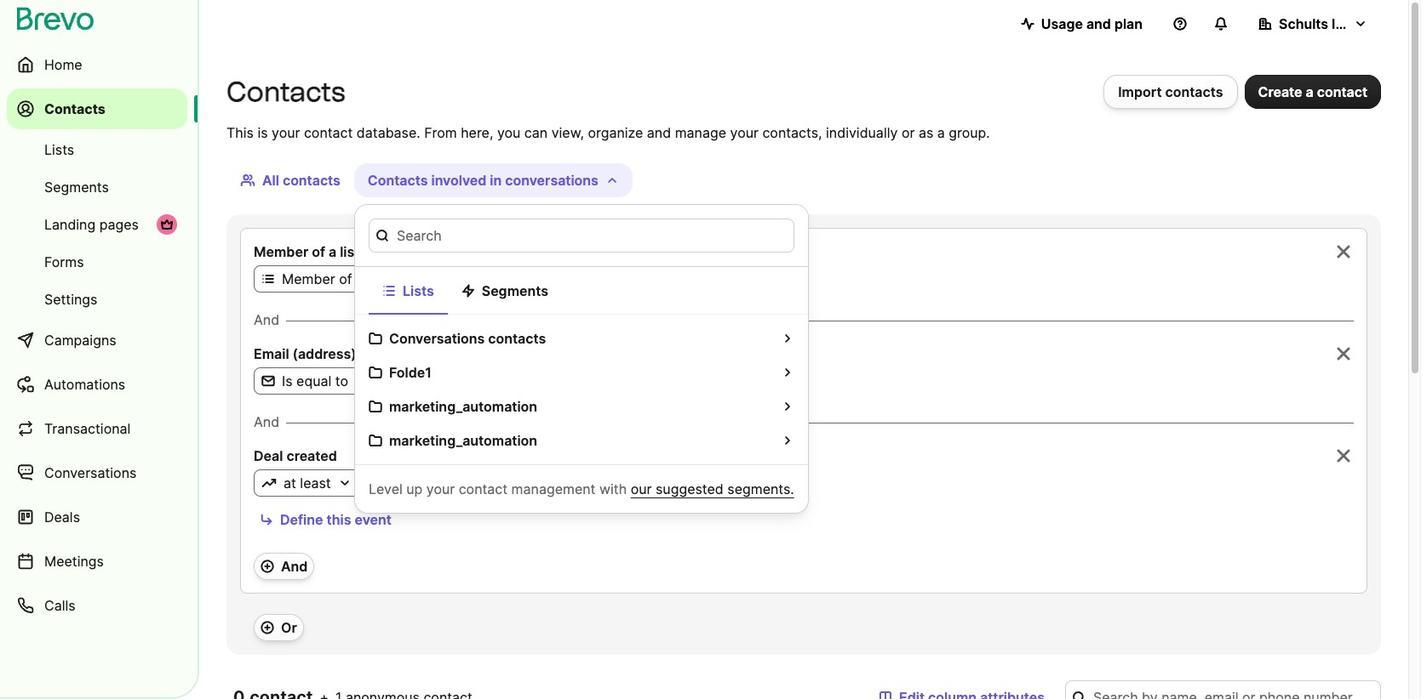 Task type: locate. For each thing, give the bounding box(es) containing it.
1 vertical spatial a
[[937, 124, 945, 141]]

email (address)
[[254, 346, 356, 363]]

a up member of
[[329, 244, 336, 261]]

involved
[[431, 172, 487, 189]]

marketing_automation
[[389, 399, 537, 416], [389, 433, 537, 450]]

Search by name, email or phone number search field
[[1065, 681, 1381, 700]]

segments inside tab list
[[482, 283, 548, 300]]

contacts involved in conversations
[[368, 172, 599, 189]]

your
[[485, 272, 510, 286]]

0 vertical spatial segments
[[44, 179, 109, 196]]

2 horizontal spatial contacts
[[368, 172, 428, 189]]

1 vertical spatial list
[[539, 272, 555, 286]]

all contacts button
[[227, 163, 354, 198]]

1 vertical spatial conversations
[[44, 465, 137, 482]]

contacts up is
[[227, 76, 345, 108]]

2 horizontal spatial contacts
[[1165, 83, 1223, 100]]

conversations
[[389, 330, 485, 347], [44, 465, 137, 482]]

email
[[254, 346, 289, 363]]

a
[[1306, 83, 1314, 100], [937, 124, 945, 141], [329, 244, 336, 261]]

None number field
[[359, 475, 403, 492], [569, 475, 616, 492], [359, 475, 403, 492], [569, 475, 616, 492]]

and up deal
[[254, 414, 279, 431]]

usage and plan button
[[1007, 7, 1156, 41]]

our
[[631, 481, 652, 498]]

marketing_automation down folde1
[[389, 399, 537, 416]]

2 marketing_automation from the top
[[389, 433, 537, 450]]

0 vertical spatial member
[[254, 244, 308, 261]]

2 vertical spatial contacts
[[488, 330, 546, 347]]

and left manage at the top of page
[[647, 124, 671, 141]]

0 horizontal spatial of
[[312, 244, 325, 261]]

tab list containing lists
[[355, 267, 808, 315]]

0 vertical spatial contact
[[1317, 83, 1368, 100]]

this
[[227, 124, 254, 141]]

member down member of a list
[[282, 271, 335, 288]]

lists link down contacts link
[[7, 133, 187, 167]]

the
[[493, 475, 514, 492]]

create a contact
[[1258, 83, 1368, 100]]

member for member of
[[282, 271, 335, 288]]

organize
[[588, 124, 643, 141]]

this is your contact database. from here, you can view, organize and manage your contacts, individually or as a group.
[[227, 124, 990, 141]]

lists up conversations contacts
[[403, 283, 434, 300]]

contacts for import contacts
[[1165, 83, 1223, 100]]

0 vertical spatial conversations
[[389, 330, 485, 347]]

a right create
[[1306, 83, 1314, 100]]

your
[[272, 124, 300, 141], [730, 124, 759, 141], [426, 481, 455, 498]]

2 vertical spatial and
[[281, 559, 308, 576]]

list up 'member of' button
[[340, 244, 360, 261]]

0 vertical spatial and
[[1086, 15, 1111, 32]]

plan
[[1115, 15, 1143, 32]]

conversations down transactional
[[44, 465, 137, 482]]

your for this is your contact database. from here, you can view, organize and manage your contacts, individually or as a group.
[[272, 124, 300, 141]]

1 vertical spatial contact
[[304, 124, 353, 141]]

months button
[[617, 473, 698, 494]]

of inside button
[[339, 271, 352, 288]]

contacts right import at the right of page
[[1165, 83, 1223, 100]]

calls
[[44, 598, 75, 615]]

member inside button
[[282, 271, 335, 288]]

contacts down home
[[44, 100, 105, 118]]

0 horizontal spatial and
[[647, 124, 671, 141]]

2 vertical spatial contact
[[459, 481, 508, 498]]

and left plan
[[1086, 15, 1111, 32]]

0 horizontal spatial conversations
[[44, 465, 137, 482]]

created
[[286, 448, 337, 465]]

1 horizontal spatial your
[[426, 481, 455, 498]]

contact right create
[[1317, 83, 1368, 100]]

and down define at the left bottom
[[281, 559, 308, 576]]

usage and plan
[[1041, 15, 1143, 32]]

lists down contacts link
[[44, 141, 74, 158]]

1 vertical spatial contacts
[[283, 172, 340, 189]]

0 horizontal spatial segments link
[[7, 170, 187, 204]]

your for level up your contact management with our suggested segments.
[[426, 481, 455, 498]]

member of a list
[[254, 244, 360, 261]]

your right is
[[272, 124, 300, 141]]

segments link up conversations contacts
[[448, 274, 562, 313]]

meetings
[[44, 553, 104, 571]]

conversations inside conversations link
[[44, 465, 137, 482]]

segments
[[44, 179, 109, 196], [482, 283, 548, 300]]

0 vertical spatial marketing_automation
[[389, 399, 537, 416]]

segments link up "landing pages" link
[[7, 170, 187, 204]]

0 horizontal spatial lists link
[[7, 133, 187, 167]]

contact left the last
[[459, 481, 508, 498]]

of down member of a list
[[339, 271, 352, 288]]

to
[[335, 373, 348, 390]]

1 horizontal spatial contacts
[[488, 330, 546, 347]]

your right up at the bottom left of the page
[[426, 481, 455, 498]]

0 vertical spatial lists link
[[7, 133, 187, 167]]

up
[[406, 481, 423, 498]]

all contacts
[[262, 172, 340, 189]]

1 vertical spatial member
[[282, 271, 335, 288]]

campaigns
[[44, 332, 116, 349]]

this
[[327, 512, 351, 529]]

lists link inside tab list
[[369, 274, 448, 315]]

1 vertical spatial of
[[339, 271, 352, 288]]

at least
[[284, 475, 331, 492]]

0 horizontal spatial segments
[[44, 179, 109, 196]]

automations link
[[7, 364, 187, 405]]

list
[[340, 244, 360, 261], [539, 272, 555, 286]]

list inside popup button
[[539, 272, 555, 286]]

2 horizontal spatial a
[[1306, 83, 1314, 100]]

or
[[902, 124, 915, 141]]

0 horizontal spatial a
[[329, 244, 336, 261]]

first
[[514, 272, 536, 286]]

2 vertical spatial a
[[329, 244, 336, 261]]

schults inc
[[1279, 15, 1352, 32]]

of up member of
[[312, 244, 325, 261]]

0 horizontal spatial contact
[[304, 124, 353, 141]]

1 horizontal spatial a
[[937, 124, 945, 141]]

1 vertical spatial and
[[647, 124, 671, 141]]

list right first
[[539, 272, 555, 286]]

contacts down database.
[[368, 172, 428, 189]]

contacts down your first list
[[488, 330, 546, 347]]

1 horizontal spatial contact
[[459, 481, 508, 498]]

1 horizontal spatial segments link
[[448, 274, 562, 313]]

0 horizontal spatial lists
[[44, 141, 74, 158]]

2 horizontal spatial contact
[[1317, 83, 1368, 100]]

list box
[[354, 204, 809, 514]]

in the last
[[477, 475, 541, 492]]

and for deal created
[[254, 414, 279, 431]]

None field
[[570, 269, 736, 290]]

a right as
[[937, 124, 945, 141]]

member of
[[282, 271, 352, 288]]

contacts inside button
[[368, 172, 428, 189]]

0 vertical spatial a
[[1306, 83, 1314, 100]]

or
[[281, 620, 297, 637]]

lists
[[44, 141, 74, 158], [403, 283, 434, 300]]

1 horizontal spatial and
[[1086, 15, 1111, 32]]

of for member of
[[339, 271, 352, 288]]

is equal to button
[[255, 371, 376, 392]]

2 horizontal spatial your
[[730, 124, 759, 141]]

member for member of a list
[[254, 244, 308, 261]]

is
[[282, 373, 293, 390]]

0 vertical spatial segments link
[[7, 170, 187, 204]]

and up email
[[254, 312, 279, 329]]

1 vertical spatial marketing_automation
[[389, 433, 537, 450]]

lists link up conversations contacts
[[369, 274, 448, 315]]

member up member of
[[254, 244, 308, 261]]

list box containing lists
[[354, 204, 809, 514]]

1 horizontal spatial conversations
[[389, 330, 485, 347]]

and inside button
[[1086, 15, 1111, 32]]

segments up conversations contacts
[[482, 283, 548, 300]]

all
[[262, 172, 279, 189]]

0 vertical spatial contacts
[[1165, 83, 1223, 100]]

time
[[403, 476, 428, 490]]

lists link for leftmost segments link
[[7, 133, 187, 167]]

0 horizontal spatial contacts
[[283, 172, 340, 189]]

automations
[[44, 376, 125, 393]]

1 horizontal spatial lists
[[403, 283, 434, 300]]

settings link
[[7, 283, 187, 317]]

create a contact button
[[1244, 75, 1381, 109]]

1 vertical spatial lists link
[[369, 274, 448, 315]]

1 horizontal spatial lists link
[[369, 274, 448, 315]]

settings
[[44, 291, 97, 308]]

and
[[254, 312, 279, 329], [254, 414, 279, 431], [281, 559, 308, 576]]

1 vertical spatial and
[[254, 414, 279, 431]]

contact up all contacts
[[304, 124, 353, 141]]

in
[[490, 172, 502, 189]]

0 horizontal spatial list
[[340, 244, 360, 261]]

member
[[254, 244, 308, 261], [282, 271, 335, 288]]

segments link
[[7, 170, 187, 204], [448, 274, 562, 313]]

segments up landing
[[44, 179, 109, 196]]

0 vertical spatial of
[[312, 244, 325, 261]]

contacts right all
[[283, 172, 340, 189]]

your right manage at the top of page
[[730, 124, 759, 141]]

0 horizontal spatial your
[[272, 124, 300, 141]]

contacts for all contacts
[[283, 172, 340, 189]]

1 horizontal spatial of
[[339, 271, 352, 288]]

marketing_automation up "in"
[[389, 433, 537, 450]]

contact
[[1317, 83, 1368, 100], [304, 124, 353, 141], [459, 481, 508, 498]]

left___rvooi image
[[160, 218, 174, 232]]

conversations for conversations contacts
[[389, 330, 485, 347]]

1 horizontal spatial list
[[539, 272, 555, 286]]

1 vertical spatial lists
[[403, 283, 434, 300]]

0 vertical spatial and
[[254, 312, 279, 329]]

forms
[[44, 254, 84, 271]]

level
[[369, 481, 403, 498]]

define this event
[[280, 512, 392, 529]]

conversations up folde1
[[389, 330, 485, 347]]

None text field
[[382, 373, 542, 390]]

tab list
[[355, 267, 808, 315]]

1 vertical spatial segments
[[482, 283, 548, 300]]

suggested
[[656, 481, 724, 498]]

1 horizontal spatial segments
[[482, 283, 548, 300]]

and
[[1086, 15, 1111, 32], [647, 124, 671, 141]]

contacts
[[227, 76, 345, 108], [44, 100, 105, 118], [368, 172, 428, 189]]



Task type: describe. For each thing, give the bounding box(es) containing it.
transactional
[[44, 421, 131, 438]]

conversations contacts
[[389, 330, 546, 347]]

your first list button
[[380, 269, 769, 290]]

at
[[284, 475, 296, 492]]

event
[[355, 512, 392, 529]]

from
[[424, 124, 457, 141]]

folde1
[[389, 364, 432, 381]]

meetings link
[[7, 542, 187, 582]]

usage
[[1041, 15, 1083, 32]]

at least button
[[255, 473, 358, 494]]

here,
[[461, 124, 493, 141]]

months
[[623, 475, 671, 492]]

contact for level up your contact management with our suggested segments.
[[459, 481, 508, 498]]

landing pages
[[44, 216, 139, 233]]

individually
[[826, 124, 898, 141]]

transactional link
[[7, 409, 187, 450]]

contact for this is your contact database. from here, you can view, organize and manage your contacts, individually or as a group.
[[304, 124, 353, 141]]

contacts for conversations contacts
[[488, 330, 546, 347]]

your first list
[[485, 272, 555, 286]]

deal created
[[254, 448, 337, 465]]

home link
[[7, 44, 187, 85]]

of for member of a list
[[312, 244, 325, 261]]

contacts link
[[7, 89, 187, 129]]

contact inside "button"
[[1317, 83, 1368, 100]]

deal
[[254, 448, 283, 465]]

you
[[497, 124, 521, 141]]

last
[[518, 475, 541, 492]]

create
[[1258, 83, 1302, 100]]

least
[[300, 475, 331, 492]]

schults inc button
[[1245, 7, 1381, 41]]

is
[[257, 124, 268, 141]]

1 marketing_automation from the top
[[389, 399, 537, 416]]

0 vertical spatial lists
[[44, 141, 74, 158]]

contacts,
[[762, 124, 822, 141]]

import contacts
[[1118, 83, 1223, 100]]

level up your contact management with our suggested segments.
[[369, 481, 794, 498]]

0 vertical spatial list
[[340, 244, 360, 261]]

campaigns link
[[7, 320, 187, 361]]

import contacts button
[[1104, 75, 1238, 109]]

group.
[[949, 124, 990, 141]]

define
[[280, 512, 323, 529]]

or button
[[254, 615, 304, 642]]

1 vertical spatial segments link
[[448, 274, 562, 313]]

conversations link
[[7, 453, 187, 494]]

a inside create a contact "button"
[[1306, 83, 1314, 100]]

schults
[[1279, 15, 1328, 32]]

define this event button
[[254, 508, 398, 533]]

management
[[511, 481, 596, 498]]

contacts involved in conversations button
[[354, 163, 633, 198]]

segments.
[[727, 481, 794, 498]]

as
[[919, 124, 933, 141]]

0 horizontal spatial contacts
[[44, 100, 105, 118]]

calls link
[[7, 586, 187, 627]]

(address)
[[293, 346, 356, 363]]

1 horizontal spatial contacts
[[227, 76, 345, 108]]

and for email (address)
[[254, 312, 279, 329]]

landing
[[44, 216, 96, 233]]

database.
[[357, 124, 420, 141]]

is equal to
[[282, 373, 348, 390]]

manage
[[675, 124, 726, 141]]

with
[[599, 481, 627, 498]]

import
[[1118, 83, 1162, 100]]

in the last button
[[450, 473, 568, 494]]

Search search field
[[369, 219, 794, 253]]

conversations for conversations
[[44, 465, 137, 482]]

home
[[44, 56, 82, 73]]

in
[[477, 475, 489, 492]]

view,
[[551, 124, 584, 141]]

deals
[[44, 509, 80, 526]]

pages
[[99, 216, 139, 233]]

lists link for bottommost segments link
[[369, 274, 448, 315]]

forms link
[[7, 245, 187, 279]]

and button
[[254, 553, 315, 581]]

member of button
[[255, 269, 379, 290]]

and inside button
[[281, 559, 308, 576]]

conversations
[[505, 172, 599, 189]]

equal
[[296, 373, 331, 390]]

inc
[[1332, 15, 1352, 32]]

deals link
[[7, 497, 187, 538]]



Task type: vqa. For each thing, say whether or not it's contained in the screenshot.
This is your contact database. From here, you can view, organize and manage your contacts, individually or as a group.'s your
yes



